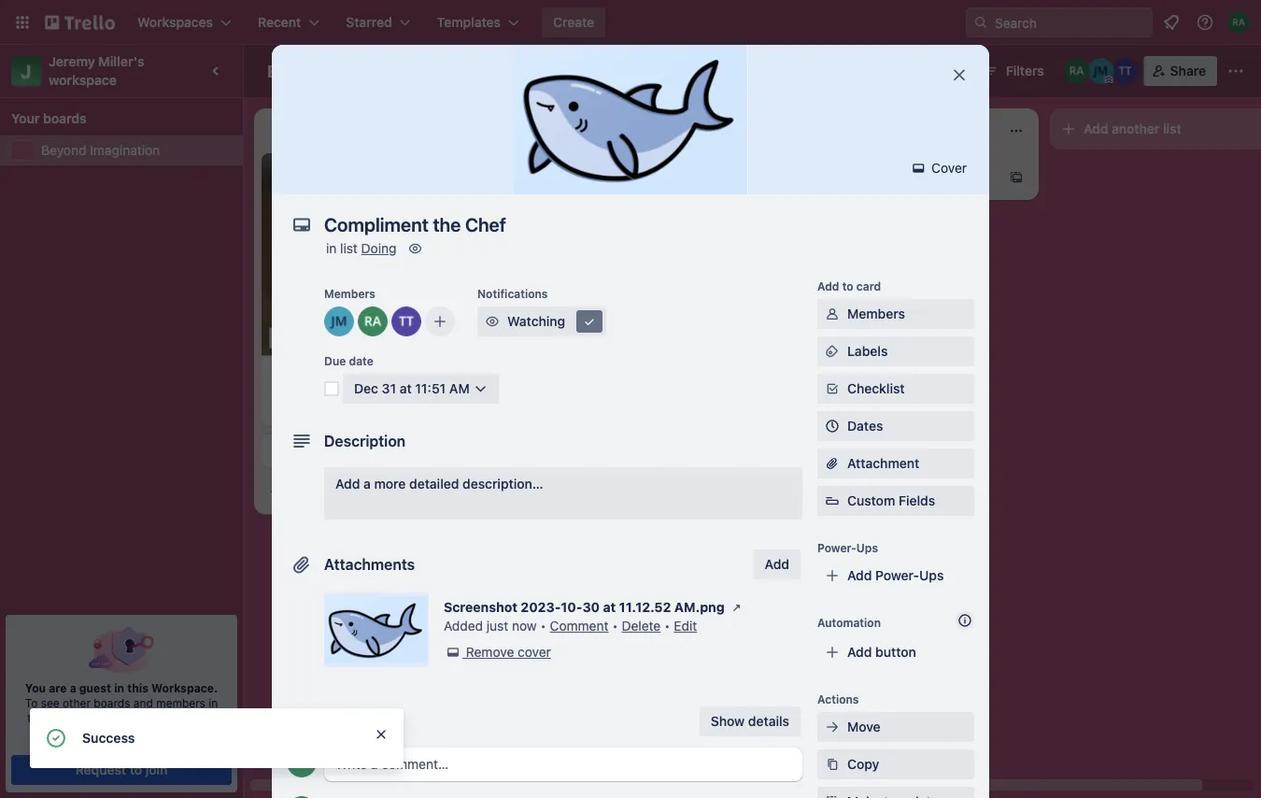 Task type: describe. For each thing, give the bounding box(es) containing it.
sm image for watching
[[483, 312, 502, 331]]

instagram
[[317, 376, 377, 391]]

comment link
[[550, 618, 609, 634]]

meeting
[[319, 443, 367, 458]]

kickoff
[[273, 443, 315, 458]]

copy link
[[818, 749, 975, 779]]

create instagram link
[[273, 374, 490, 393]]

1
[[358, 401, 364, 414]]

sm image inside members link
[[823, 305, 842, 323]]

0 horizontal spatial create from template… image
[[478, 484, 493, 499]]

show
[[711, 713, 745, 729]]

add for add
[[765, 556, 790, 572]]

your boards with 1 items element
[[11, 107, 222, 130]]

Write a comment text field
[[324, 748, 803, 781]]

color: bold red, title: "thoughts" element
[[538, 161, 590, 175]]

2 horizontal spatial in
[[326, 241, 337, 256]]

power-ups
[[818, 541, 878, 554]]

add for add a card
[[292, 484, 316, 499]]

jeremy miller's workspace
[[49, 54, 148, 88]]

to
[[25, 696, 38, 709]]

1 vertical spatial imagination
[[90, 143, 160, 158]]

0 horizontal spatial terry turtle (terryturtle) image
[[471, 397, 493, 419]]

Search field
[[989, 8, 1152, 36]]

dec 31 at 11:51 am button
[[343, 374, 500, 404]]

cover
[[518, 644, 551, 660]]

list inside the add another list button
[[1163, 121, 1182, 136]]

show details
[[711, 713, 790, 729]]

board link
[[507, 56, 586, 86]]

automation
[[818, 616, 881, 629]]

add
[[196, 711, 216, 724]]

detailed
[[409, 476, 459, 492]]

just
[[487, 618, 509, 634]]

share
[[1171, 63, 1206, 78]]

a right "as" in the bottom of the page
[[82, 726, 88, 739]]

show details link
[[700, 706, 801, 736]]

add button
[[754, 549, 801, 579]]

primary element
[[0, 0, 1261, 45]]

1 horizontal spatial ruby anderson (rubyanderson7) image
[[736, 393, 759, 416]]

remove cover
[[466, 644, 551, 660]]

0 vertical spatial ruby anderson (rubyanderson7) image
[[1228, 11, 1250, 34]]

to for join
[[130, 762, 142, 777]]

activity
[[324, 713, 378, 730]]

screenshot 2023-10-30 at 11.12.52 am.png
[[444, 599, 725, 615]]

sm image inside labels link
[[823, 342, 842, 361]]

30
[[583, 599, 600, 615]]

guest
[[79, 681, 111, 694]]

dismiss flag image
[[374, 727, 389, 742]]

beyond imagination link
[[41, 141, 232, 160]]

0 horizontal spatial ruby anderson (rubyanderson7) image
[[358, 306, 388, 336]]

add for add another list
[[1084, 121, 1109, 136]]

filters
[[1006, 63, 1044, 78]]

1 horizontal spatial ups
[[920, 568, 944, 583]]

back to home image
[[45, 7, 115, 37]]

fields
[[899, 493, 935, 508]]

see
[[41, 696, 59, 709]]

card for add a card
[[330, 484, 358, 499]]

dates button
[[818, 411, 975, 441]]

automation image
[[944, 56, 971, 82]]

0 horizontal spatial terry turtle (terryturtle) image
[[392, 306, 421, 336]]

button
[[876, 644, 917, 660]]

custom fields button
[[818, 492, 975, 510]]

attachment button
[[818, 449, 975, 478]]

copy
[[848, 756, 880, 772]]

Mark due date as complete checkbox
[[324, 381, 339, 396]]

1 vertical spatial this
[[27, 711, 47, 724]]

add to card
[[818, 279, 881, 292]]

sm image right doing 'link'
[[406, 239, 425, 258]]

doing link
[[361, 241, 397, 256]]

due date
[[324, 354, 374, 367]]

create for create instagram
[[273, 376, 313, 391]]

join
[[146, 762, 168, 777]]

create instagram
[[273, 376, 377, 391]]

boards inside you are a guest in this workspace. to see other boards and members in this workspace, an admin must add you as a workspace member.
[[94, 696, 130, 709]]

search image
[[974, 15, 989, 30]]

members
[[156, 696, 205, 709]]

checklist link
[[818, 374, 975, 404]]

custom
[[848, 493, 895, 508]]

add a card
[[292, 484, 358, 499]]

thoughts
[[538, 162, 590, 175]]

add another list button
[[1050, 108, 1261, 150]]

add members to card image
[[433, 312, 448, 331]]

board
[[539, 63, 575, 78]]

request
[[75, 762, 126, 777]]

sm image inside the cover "link"
[[909, 159, 928, 178]]

sm image for remove cover
[[444, 643, 463, 662]]

other
[[63, 696, 91, 709]]

workspace
[[49, 72, 117, 88]]

1 horizontal spatial at
[[603, 599, 616, 615]]

11:51
[[415, 381, 446, 396]]

more
[[374, 476, 406, 492]]

0 horizontal spatial beyond
[[41, 143, 86, 158]]

edit
[[674, 618, 697, 634]]

0 vertical spatial ups
[[857, 541, 878, 554]]

added
[[444, 618, 483, 634]]

doing
[[361, 241, 397, 256]]

add button
[[848, 644, 917, 660]]

sm image for checklist
[[823, 379, 842, 398]]

you
[[44, 726, 63, 739]]

share button
[[1144, 56, 1218, 86]]

an
[[115, 711, 128, 724]]



Task type: vqa. For each thing, say whether or not it's contained in the screenshot.
Marketing's &
no



Task type: locate. For each thing, give the bounding box(es) containing it.
card up members link
[[857, 279, 881, 292]]

at
[[400, 381, 412, 396], [603, 599, 616, 615]]

beyond inside text box
[[267, 61, 328, 81]]

a right are
[[70, 681, 76, 694]]

0 horizontal spatial this
[[27, 711, 47, 724]]

10-
[[561, 599, 583, 615]]

comment
[[550, 618, 609, 634]]

sm image
[[909, 159, 928, 178], [483, 312, 502, 331], [823, 379, 842, 398], [444, 643, 463, 662], [823, 755, 842, 774]]

0 horizontal spatial ups
[[857, 541, 878, 554]]

labels link
[[818, 336, 975, 366]]

add a card button
[[262, 477, 471, 507]]

to up members link
[[843, 279, 854, 292]]

at inside button
[[400, 381, 412, 396]]

ruby anderson (rubyanderson7) image
[[1228, 11, 1250, 34], [287, 748, 317, 777]]

a inside the add a more detailed description… link
[[364, 476, 371, 492]]

at right 31
[[400, 381, 412, 396]]

members link
[[818, 299, 975, 329]]

list left doing
[[340, 241, 358, 256]]

2 vertical spatial in
[[209, 696, 218, 709]]

1 horizontal spatial terry turtle (terryturtle) image
[[1113, 58, 1139, 84]]

boards inside your boards with 1 items element
[[43, 111, 87, 126]]

1 vertical spatial list
[[340, 241, 358, 256]]

beyond imagination inside text box
[[267, 61, 426, 81]]

add inside "button"
[[765, 556, 790, 572]]

1 horizontal spatial jeremy miller (jeremymiller198) image
[[710, 393, 733, 416]]

0 vertical spatial imagination
[[332, 61, 426, 81]]

remove
[[466, 644, 514, 660]]

ups
[[857, 541, 878, 554], [920, 568, 944, 583]]

0 horizontal spatial boards
[[43, 111, 87, 126]]

now
[[512, 618, 537, 634]]

watching
[[507, 314, 566, 329]]

1 vertical spatial to
[[130, 762, 142, 777]]

success
[[82, 730, 135, 746]]

1 vertical spatial boards
[[94, 696, 130, 709]]

terry turtle (terryturtle) image left share button
[[1113, 58, 1139, 84]]

0 horizontal spatial card
[[330, 484, 358, 499]]

attachment
[[848, 456, 920, 471]]

add for add a more detailed description…
[[335, 476, 360, 492]]

screenshot
[[444, 599, 518, 615]]

card down meeting
[[330, 484, 358, 499]]

1 vertical spatial ruby anderson (rubyanderson7) image
[[358, 306, 388, 336]]

create button
[[542, 7, 606, 37]]

create
[[553, 14, 594, 30], [273, 376, 313, 391]]

1 vertical spatial in
[[114, 681, 124, 694]]

cover link
[[904, 153, 978, 183]]

0 vertical spatial card
[[857, 279, 881, 292]]

1 vertical spatial members
[[848, 306, 905, 321]]

sm image
[[406, 239, 425, 258], [823, 305, 842, 323], [580, 312, 599, 331], [823, 342, 842, 361], [728, 598, 746, 617], [823, 718, 842, 736], [823, 792, 842, 798]]

card for add to card
[[857, 279, 881, 292]]

you
[[25, 681, 46, 694]]

0 vertical spatial list
[[1163, 121, 1182, 136]]

0 vertical spatial create from template… image
[[1009, 170, 1024, 185]]

None text field
[[315, 207, 932, 241]]

add inside button
[[848, 644, 872, 660]]

1 horizontal spatial this
[[127, 681, 149, 694]]

0 horizontal spatial power-
[[818, 541, 857, 554]]

31
[[382, 381, 396, 396]]

in left doing
[[326, 241, 337, 256]]

cover
[[928, 160, 967, 176]]

create up 'board' at the left top of page
[[553, 14, 594, 30]]

0 horizontal spatial create
[[273, 376, 313, 391]]

0 vertical spatial jeremy miller (jeremymiller198) image
[[324, 306, 354, 336]]

your boards
[[11, 111, 87, 126]]

thoughts thinking
[[538, 162, 590, 189]]

1 horizontal spatial list
[[1163, 121, 1182, 136]]

0 vertical spatial ruby anderson (rubyanderson7) image
[[1064, 58, 1090, 84]]

create for create
[[553, 14, 594, 30]]

add power-ups link
[[818, 561, 975, 591]]

add for add button
[[848, 644, 872, 660]]

boards right your
[[43, 111, 87, 126]]

kickoff meeting link
[[273, 441, 490, 460]]

add a more detailed description… link
[[324, 467, 803, 520]]

0 vertical spatial boards
[[43, 111, 87, 126]]

move
[[848, 719, 881, 734]]

your
[[11, 111, 40, 126]]

create from template… image right cover on the right top
[[1009, 170, 1024, 185]]

0 vertical spatial terry turtle (terryturtle) image
[[1113, 58, 1139, 84]]

sm image inside checklist link
[[823, 379, 842, 398]]

add power-ups
[[848, 568, 944, 583]]

you are a guest in this workspace. to see other boards and members in this workspace, an admin must add you as a workspace member.
[[25, 681, 218, 739]]

0 horizontal spatial imagination
[[90, 143, 160, 158]]

0 vertical spatial this
[[127, 681, 149, 694]]

list right another
[[1163, 121, 1182, 136]]

power- down power-ups
[[876, 568, 920, 583]]

1 vertical spatial beyond
[[41, 143, 86, 158]]

0 notifications image
[[1161, 11, 1183, 34]]

1 vertical spatial ruby anderson (rubyanderson7) image
[[287, 748, 317, 777]]

labels
[[848, 343, 888, 359]]

add for add to card
[[818, 279, 840, 292]]

create inside button
[[553, 14, 594, 30]]

notifications
[[477, 287, 548, 300]]

details
[[748, 713, 790, 729]]

1 horizontal spatial imagination
[[332, 61, 426, 81]]

1 vertical spatial ups
[[920, 568, 944, 583]]

boards up an
[[94, 696, 130, 709]]

another
[[1112, 121, 1160, 136]]

ruby anderson (rubyanderson7) image
[[1064, 58, 1090, 84], [358, 306, 388, 336], [736, 393, 759, 416]]

sm image inside copy link
[[823, 755, 842, 774]]

1 horizontal spatial boards
[[94, 696, 130, 709]]

add for add power-ups
[[848, 568, 872, 583]]

custom fields
[[848, 493, 935, 508]]

11.12.52
[[619, 599, 671, 615]]

actions
[[818, 692, 859, 705]]

1 horizontal spatial power-
[[876, 568, 920, 583]]

create from template… image right the detailed
[[478, 484, 493, 499]]

open information menu image
[[1196, 13, 1215, 32]]

date
[[349, 354, 374, 367]]

checklist
[[848, 381, 905, 396]]

filters button
[[978, 56, 1050, 86]]

1 horizontal spatial card
[[857, 279, 881, 292]]

ups up add power-ups
[[857, 541, 878, 554]]

0 vertical spatial power-
[[818, 541, 857, 554]]

sm image for copy
[[823, 755, 842, 774]]

imagination inside text box
[[332, 61, 426, 81]]

watching button
[[477, 306, 606, 336]]

sm image inside watching button
[[580, 312, 599, 331]]

0 horizontal spatial members
[[324, 287, 376, 300]]

admin
[[131, 711, 163, 724]]

0 horizontal spatial ruby anderson (rubyanderson7) image
[[287, 748, 317, 777]]

0 horizontal spatial beyond imagination
[[41, 143, 160, 158]]

2 horizontal spatial ruby anderson (rubyanderson7) image
[[1064, 58, 1090, 84]]

1 horizontal spatial create
[[553, 14, 594, 30]]

edit link
[[674, 618, 697, 634]]

0 vertical spatial at
[[400, 381, 412, 396]]

attachments
[[324, 556, 415, 573]]

1 horizontal spatial beyond
[[267, 61, 328, 81]]

1 vertical spatial create from template… image
[[478, 484, 493, 499]]

dec
[[354, 381, 378, 396]]

1 horizontal spatial create from template… image
[[1009, 170, 1024, 185]]

are
[[49, 681, 67, 694]]

to inside button
[[130, 762, 142, 777]]

members
[[324, 287, 376, 300], [848, 306, 905, 321]]

1 horizontal spatial beyond imagination
[[267, 61, 426, 81]]

at right the 30
[[603, 599, 616, 615]]

request to join
[[75, 762, 168, 777]]

power- down custom at the right of the page
[[818, 541, 857, 554]]

this down to
[[27, 711, 47, 724]]

members down 'in list doing'
[[324, 287, 376, 300]]

a left more
[[364, 476, 371, 492]]

0 vertical spatial to
[[843, 279, 854, 292]]

create left mark due date as complete option
[[273, 376, 313, 391]]

1 vertical spatial beyond imagination
[[41, 143, 160, 158]]

1 horizontal spatial terry turtle (terryturtle) image
[[684, 393, 706, 416]]

ups down fields
[[920, 568, 944, 583]]

sm image left labels
[[823, 342, 842, 361]]

0 horizontal spatial to
[[130, 762, 142, 777]]

sm image inside move link
[[823, 718, 842, 736]]

1 vertical spatial card
[[330, 484, 358, 499]]

0 vertical spatial beyond imagination
[[267, 61, 426, 81]]

jeremy miller (jeremymiller198) image
[[324, 306, 354, 336], [710, 393, 733, 416]]

in right guest
[[114, 681, 124, 694]]

remove cover link
[[444, 643, 551, 662]]

terry turtle (terryturtle) image
[[1113, 58, 1139, 84], [392, 306, 421, 336]]

members up labels
[[848, 306, 905, 321]]

1 vertical spatial jeremy miller (jeremymiller198) image
[[710, 393, 733, 416]]

due
[[324, 354, 346, 367]]

1 horizontal spatial in
[[209, 696, 218, 709]]

1 vertical spatial power-
[[876, 568, 920, 583]]

miller's
[[98, 54, 145, 69]]

sm image down copy link
[[823, 792, 842, 798]]

to for card
[[843, 279, 854, 292]]

0 vertical spatial beyond
[[267, 61, 328, 81]]

imagination
[[332, 61, 426, 81], [90, 143, 160, 158]]

0 horizontal spatial jeremy miller (jeremymiller198) image
[[324, 306, 354, 336]]

in up add
[[209, 696, 218, 709]]

0 horizontal spatial in
[[114, 681, 124, 694]]

customize views image
[[596, 62, 614, 80]]

terry turtle (terryturtle) image left add members to card icon
[[392, 306, 421, 336]]

0 horizontal spatial list
[[340, 241, 358, 256]]

request to join button
[[11, 755, 232, 785]]

this up and
[[127, 681, 149, 694]]

thinking link
[[538, 172, 755, 191]]

description
[[324, 432, 406, 450]]

sm image down actions on the bottom
[[823, 718, 842, 736]]

workspace.
[[151, 681, 218, 694]]

jeremy miller (jeremymiller198) image
[[1088, 58, 1114, 84]]

dates
[[848, 418, 883, 434]]

2023-
[[521, 599, 561, 615]]

1 vertical spatial create
[[273, 376, 313, 391]]

kickoff meeting
[[273, 443, 367, 458]]

sm image right watching
[[580, 312, 599, 331]]

1 vertical spatial terry turtle (terryturtle) image
[[392, 306, 421, 336]]

add button button
[[818, 637, 975, 667]]

1 horizontal spatial members
[[848, 306, 905, 321]]

show menu image
[[1227, 62, 1246, 80]]

sm image right am.png
[[728, 598, 746, 617]]

workspace,
[[50, 711, 112, 724]]

beyond imagination
[[267, 61, 426, 81], [41, 143, 160, 158]]

am.png
[[675, 599, 725, 615]]

1 vertical spatial at
[[603, 599, 616, 615]]

1 horizontal spatial to
[[843, 279, 854, 292]]

power-
[[818, 541, 857, 554], [876, 568, 920, 583]]

am
[[449, 381, 470, 396]]

and
[[133, 696, 153, 709]]

move link
[[818, 712, 975, 742]]

0 vertical spatial members
[[324, 287, 376, 300]]

0 vertical spatial create
[[553, 14, 594, 30]]

a inside "add a card" button
[[320, 484, 327, 499]]

2 vertical spatial ruby anderson (rubyanderson7) image
[[736, 393, 759, 416]]

to left join
[[130, 762, 142, 777]]

terry turtle (terryturtle) image
[[684, 393, 706, 416], [471, 397, 493, 419]]

thinking
[[538, 173, 590, 189]]

1 horizontal spatial ruby anderson (rubyanderson7) image
[[1228, 11, 1250, 34]]

card inside button
[[330, 484, 358, 499]]

sm image inside watching button
[[483, 312, 502, 331]]

create from template… image
[[1009, 170, 1024, 185], [478, 484, 493, 499]]

sm image down add to card
[[823, 305, 842, 323]]

a down kickoff meeting
[[320, 484, 327, 499]]

jeremy
[[49, 54, 95, 69]]

add a more detailed description…
[[335, 476, 544, 492]]

Board name text field
[[258, 56, 436, 86]]

0 horizontal spatial at
[[400, 381, 412, 396]]

must
[[166, 711, 192, 724]]

boards
[[43, 111, 87, 126], [94, 696, 130, 709]]

0 vertical spatial in
[[326, 241, 337, 256]]



